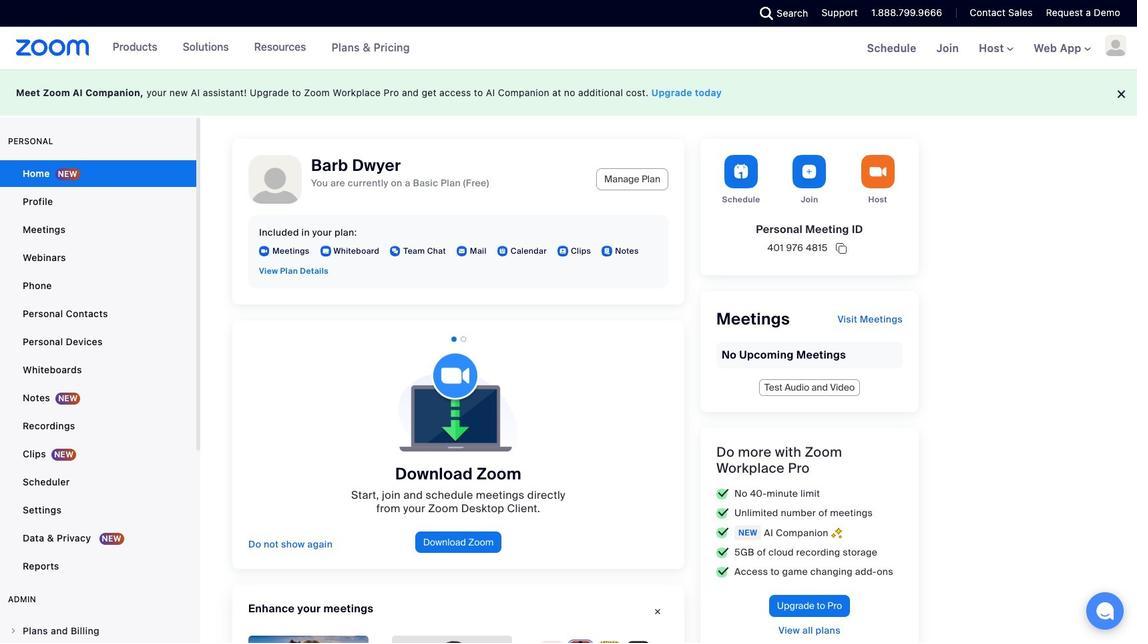 Task type: describe. For each thing, give the bounding box(es) containing it.
meetings navigation
[[858, 27, 1138, 71]]

product information navigation
[[89, 27, 420, 69]]

3 check box image from the top
[[717, 528, 730, 539]]

1 check box image from the top
[[717, 489, 730, 499]]

profile.zoom_meetings image
[[259, 246, 270, 257]]

advanced feature image
[[832, 527, 842, 539]]

profile.zoom_mail image
[[457, 246, 468, 257]]

right image
[[9, 627, 17, 635]]

personal menu menu
[[0, 160, 196, 581]]

download zoom image
[[388, 353, 529, 453]]

profile.zoom_team_chat image
[[390, 246, 401, 257]]

host image
[[862, 155, 895, 188]]



Task type: locate. For each thing, give the bounding box(es) containing it.
check box image
[[717, 548, 730, 558]]

profile.zoom_calendar image
[[498, 246, 508, 257]]

banner
[[0, 27, 1138, 71]]

2 check box image from the top
[[717, 508, 730, 519]]

profile picture image
[[1106, 35, 1127, 56]]

menu item
[[0, 619, 196, 643]]

schedule image
[[725, 155, 758, 188]]

4 check box image from the top
[[717, 567, 730, 578]]

check box image
[[717, 489, 730, 499], [717, 508, 730, 519], [717, 528, 730, 539], [717, 567, 730, 578]]

open chat image
[[1096, 602, 1115, 621]]

profile.zoom_clips image
[[558, 246, 569, 257]]

avatar image
[[249, 156, 301, 208]]

profile.zoom_notes image
[[602, 246, 613, 257]]

zoom logo image
[[16, 39, 89, 56]]

profile.zoom_whiteboard image
[[320, 246, 331, 257]]

footer
[[0, 69, 1138, 116]]

join image
[[793, 155, 827, 188]]



Task type: vqa. For each thing, say whether or not it's contained in the screenshot.
choose date text field
no



